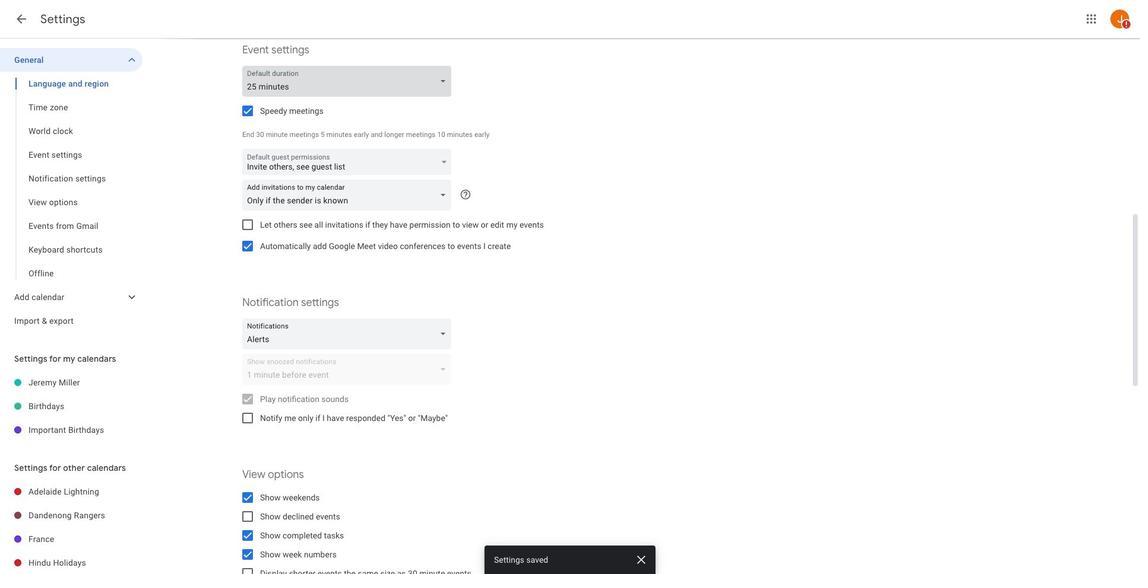 Task type: describe. For each thing, give the bounding box(es) containing it.
go back image
[[14, 12, 29, 26]]

adelaide lightning tree item
[[0, 480, 143, 504]]

dandenong rangers tree item
[[0, 504, 143, 528]]

jeremy miller tree item
[[0, 371, 143, 395]]

hindu holidays tree item
[[0, 552, 143, 575]]



Task type: locate. For each thing, give the bounding box(es) containing it.
0 vertical spatial tree
[[0, 48, 143, 333]]

1 vertical spatial tree
[[0, 371, 143, 442]]

heading
[[40, 12, 85, 27]]

birthdays tree item
[[0, 395, 143, 419]]

group
[[0, 72, 143, 286]]

2 vertical spatial tree
[[0, 480, 143, 575]]

1 tree from the top
[[0, 48, 143, 333]]

france tree item
[[0, 528, 143, 552]]

important birthdays tree item
[[0, 419, 143, 442]]

3 tree from the top
[[0, 480, 143, 575]]

None field
[[242, 66, 456, 97], [242, 180, 456, 211], [242, 319, 456, 350], [242, 66, 456, 97], [242, 180, 456, 211], [242, 319, 456, 350]]

general tree item
[[0, 48, 143, 72]]

2 tree from the top
[[0, 371, 143, 442]]

tree
[[0, 48, 143, 333], [0, 371, 143, 442], [0, 480, 143, 575]]



Task type: vqa. For each thing, say whether or not it's contained in the screenshot.
"31"
no



